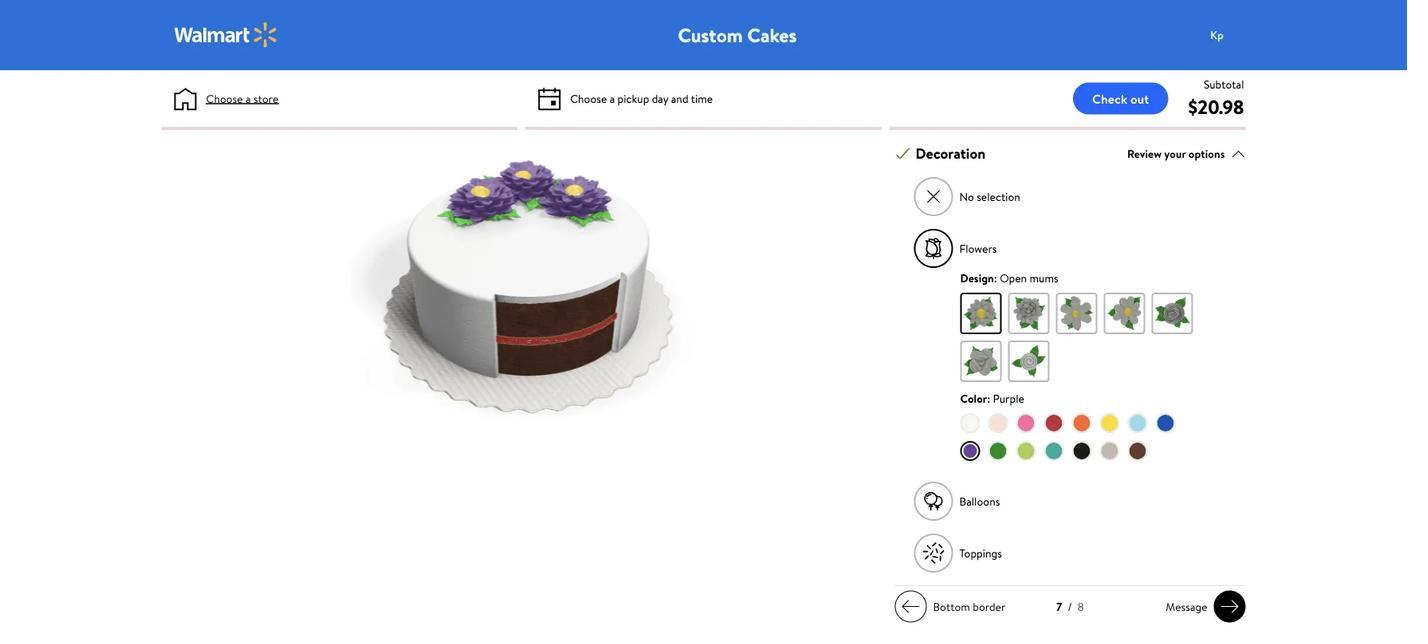 Task type: locate. For each thing, give the bounding box(es) containing it.
1 vertical spatial :
[[988, 391, 991, 406]]

choose
[[206, 91, 243, 106], [570, 91, 607, 106]]

/
[[1069, 599, 1073, 615]]

color : purple
[[961, 391, 1025, 406]]

a left the store
[[246, 91, 251, 106]]

:
[[995, 270, 998, 286], [988, 391, 991, 406]]

options
[[1189, 146, 1226, 161]]

1 horizontal spatial choose
[[570, 91, 607, 106]]

choose a store
[[206, 91, 279, 106]]

a left pickup
[[610, 91, 615, 106]]

message
[[1166, 599, 1208, 614]]

choose left pickup
[[570, 91, 607, 106]]

0 horizontal spatial :
[[988, 391, 991, 406]]

choose a store link
[[206, 90, 279, 107]]

1 choose from the left
[[206, 91, 243, 106]]

selection
[[977, 189, 1021, 204]]

toppings
[[960, 545, 1003, 561]]

1 icon for continue arrow image from the left
[[902, 597, 921, 616]]

0 horizontal spatial icon for continue arrow image
[[902, 597, 921, 616]]

: for color
[[988, 391, 991, 406]]

choose left the store
[[206, 91, 243, 106]]

decoration
[[916, 144, 986, 164]]

: left open
[[995, 270, 998, 286]]

2 icon for continue arrow image from the left
[[1221, 597, 1240, 616]]

choose a pickup day and time
[[570, 91, 713, 106]]

your
[[1165, 146, 1187, 161]]

subtotal
[[1204, 76, 1245, 92]]

0 horizontal spatial choose
[[206, 91, 243, 106]]

1 horizontal spatial icon for continue arrow image
[[1221, 597, 1240, 616]]

no selection
[[960, 189, 1021, 204]]

1 horizontal spatial :
[[995, 270, 998, 286]]

open
[[1000, 270, 1028, 286]]

review your options element
[[1128, 145, 1226, 162]]

1 horizontal spatial a
[[610, 91, 615, 106]]

0 horizontal spatial a
[[246, 91, 251, 106]]

icon for continue arrow image inside message 'link'
[[1221, 597, 1240, 616]]

a for store
[[246, 91, 251, 106]]

purple
[[994, 391, 1025, 406]]

day
[[652, 91, 669, 106]]

back to walmart.com image
[[174, 22, 278, 48]]

2 choose from the left
[[570, 91, 607, 106]]

check
[[1093, 90, 1128, 107]]

icon for continue arrow image inside bottom border link
[[902, 597, 921, 616]]

a for pickup
[[610, 91, 615, 106]]

: left purple
[[988, 391, 991, 406]]

1 a from the left
[[246, 91, 251, 106]]

custom
[[678, 22, 743, 48]]

2 a from the left
[[610, 91, 615, 106]]

cakes
[[748, 22, 797, 48]]

$20.98
[[1189, 93, 1245, 120]]

subtotal $20.98
[[1189, 76, 1245, 120]]

up arrow image
[[1232, 147, 1246, 161]]

icon for continue arrow image right the message
[[1221, 597, 1240, 616]]

a
[[246, 91, 251, 106], [610, 91, 615, 106]]

color
[[961, 391, 988, 406]]

message link
[[1160, 591, 1246, 623]]

border
[[973, 599, 1006, 614]]

time
[[691, 91, 713, 106]]

icon for continue arrow image left bottom
[[902, 597, 921, 616]]

pickup
[[618, 91, 650, 106]]

icon for continue arrow image
[[902, 597, 921, 616], [1221, 597, 1240, 616]]

0 vertical spatial :
[[995, 270, 998, 286]]

mums
[[1030, 270, 1059, 286]]



Task type: describe. For each thing, give the bounding box(es) containing it.
: for design
[[995, 270, 998, 286]]

store
[[254, 91, 279, 106]]

design : open mums
[[961, 270, 1059, 286]]

bottom border link
[[895, 591, 1013, 623]]

review
[[1128, 146, 1162, 161]]

8
[[1078, 599, 1085, 615]]

kp
[[1211, 27, 1224, 43]]

ok image
[[896, 147, 911, 161]]

bottom border
[[934, 599, 1006, 614]]

kp button
[[1202, 19, 1266, 51]]

out
[[1131, 90, 1150, 107]]

review your options
[[1128, 146, 1226, 161]]

design
[[961, 270, 995, 286]]

and
[[671, 91, 689, 106]]

choose for choose a pickup day and time
[[570, 91, 607, 106]]

7
[[1057, 599, 1063, 615]]

choose for choose a store
[[206, 91, 243, 106]]

review your options link
[[1128, 143, 1246, 164]]

flowers
[[960, 241, 998, 256]]

balloons
[[960, 494, 1001, 509]]

bottom
[[934, 599, 971, 614]]

check out
[[1093, 90, 1150, 107]]

7 / 8
[[1057, 599, 1085, 615]]

remove image
[[925, 188, 943, 206]]

check out button
[[1074, 83, 1169, 114]]

custom cakes
[[678, 22, 797, 48]]

no
[[960, 189, 975, 204]]



Task type: vqa. For each thing, say whether or not it's contained in the screenshot.
"Now $ 60 00 $67.27 Lexani LXUHP-207 UHP 215/55ZR17 98W XL Passenger Tire" to the right
no



